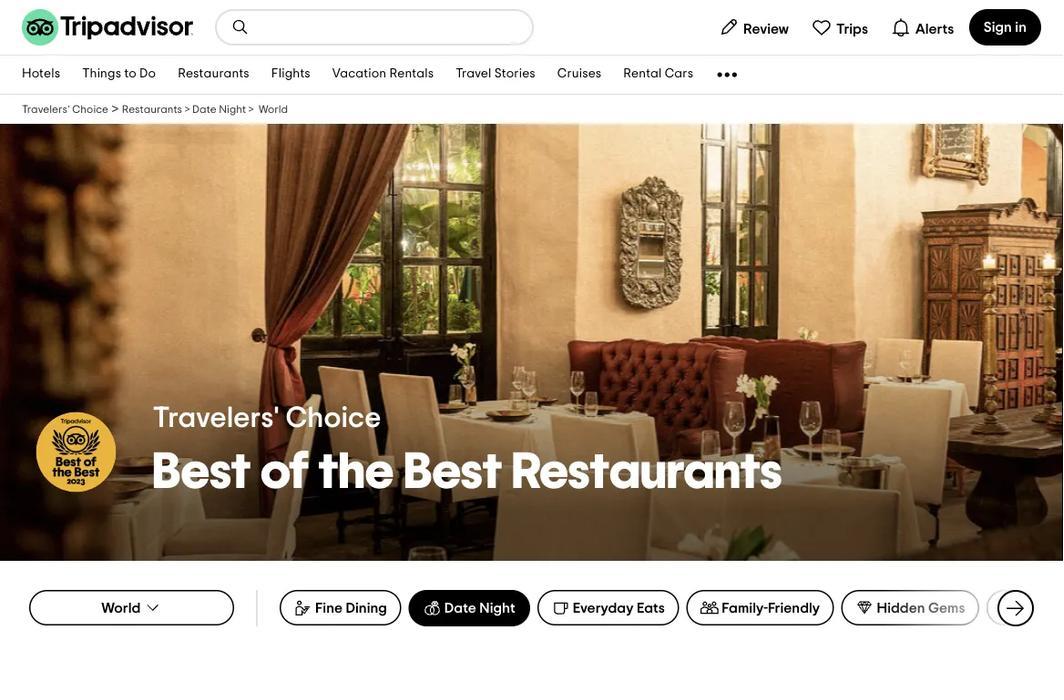 Task type: vqa. For each thing, say whether or not it's contained in the screenshot.
"dallas, tx" corresponding to Renaissance
no



Task type: describe. For each thing, give the bounding box(es) containing it.
sign in link
[[969, 9, 1041, 46]]

sign
[[984, 20, 1012, 35]]

flights link
[[260, 56, 321, 94]]

restaurants inside travelers' choice > restaurants > date night > world
[[122, 104, 182, 115]]

cruises link
[[546, 56, 612, 94]]

1 best from the left
[[153, 447, 251, 498]]

hotels
[[22, 68, 60, 81]]

hidden gems button
[[841, 590, 979, 626]]

travel stories link
[[445, 56, 546, 94]]

gems
[[928, 601, 965, 615]]

sign in
[[984, 20, 1027, 35]]

travelers' for travelers' choice
[[153, 404, 279, 433]]

2 best from the left
[[404, 447, 502, 498]]

next image
[[1005, 598, 1027, 619]]

quick 
[[1022, 601, 1063, 615]]

family-friendly button
[[686, 590, 834, 626]]

vacation rentals link
[[321, 56, 445, 94]]

night inside travelers' choice > restaurants > date night > world
[[219, 104, 246, 115]]

everyday eats button
[[537, 590, 679, 626]]

quick
[[1022, 601, 1060, 615]]

night inside "button"
[[479, 601, 515, 616]]

hidden
[[877, 601, 925, 615]]

2 vertical spatial restaurants
[[512, 447, 782, 498]]

review
[[743, 21, 789, 36]]

everyday
[[573, 601, 634, 615]]

alerts
[[916, 21, 954, 36]]

fine dining button
[[280, 590, 401, 626]]

things to do
[[82, 68, 156, 81]]

search image
[[231, 18, 250, 36]]

choice for travelers' choice > restaurants > date night > world
[[72, 104, 108, 115]]

fine
[[315, 601, 343, 615]]

things
[[82, 68, 121, 81]]

tripadvisor image
[[22, 9, 193, 46]]

restaurants link for travelers' choice link
[[122, 103, 182, 116]]

date inside travelers' choice > restaurants > date night > world
[[192, 104, 217, 115]]

choice for travelers' choice
[[286, 404, 381, 433]]

alerts link
[[883, 9, 962, 46]]



Task type: locate. For each thing, give the bounding box(es) containing it.
world inside popup button
[[101, 601, 141, 615]]

vacation
[[332, 68, 386, 81]]

travelers' choice link
[[22, 103, 108, 116]]

1 vertical spatial restaurants
[[122, 104, 182, 115]]

travel
[[456, 68, 491, 81]]

2 horizontal spatial >
[[249, 104, 254, 115]]

night
[[219, 104, 246, 115], [479, 601, 515, 616]]

flights
[[271, 68, 310, 81]]

world
[[259, 104, 288, 115], [101, 601, 141, 615]]

friendly
[[768, 601, 820, 615]]

vacation rentals
[[332, 68, 434, 81]]

0 vertical spatial travelers'
[[22, 104, 70, 115]]

choice inside travelers' choice > restaurants > date night > world
[[72, 104, 108, 115]]

travelers'
[[22, 104, 70, 115], [153, 404, 279, 433]]

the
[[319, 447, 394, 498]]

stories
[[494, 68, 535, 81]]

0 horizontal spatial choice
[[72, 104, 108, 115]]

restaurants
[[178, 68, 249, 81], [122, 104, 182, 115], [512, 447, 782, 498]]

fine dining
[[315, 601, 387, 615]]

0 vertical spatial restaurants link
[[167, 56, 260, 94]]

travelers' choice > restaurants > date night > world
[[22, 102, 288, 117]]

date night button
[[408, 590, 530, 627]]

restaurants link down do
[[122, 103, 182, 116]]

restaurants inside 'link'
[[178, 68, 249, 81]]

1 horizontal spatial date
[[444, 601, 476, 616]]

everyday eats
[[573, 601, 665, 615]]

in
[[1015, 20, 1027, 35]]

restaurants link down search icon
[[167, 56, 260, 94]]

0 horizontal spatial >
[[112, 102, 119, 117]]

review link
[[711, 9, 797, 46]]

travelers' inside travelers' choice > restaurants > date night > world
[[22, 104, 70, 115]]

0 horizontal spatial date
[[192, 104, 217, 115]]

world inside travelers' choice > restaurants > date night > world
[[259, 104, 288, 115]]

rental
[[623, 68, 662, 81]]

1 vertical spatial date
[[444, 601, 476, 616]]

date inside "button"
[[444, 601, 476, 616]]

hotels link
[[11, 56, 71, 94]]

travel stories
[[456, 68, 535, 81]]

0 horizontal spatial best
[[153, 447, 251, 498]]

restaurants link for hotels link
[[167, 56, 260, 94]]

cruises
[[557, 68, 602, 81]]

1 vertical spatial restaurants link
[[122, 103, 182, 116]]

dining
[[346, 601, 387, 615]]

rental cars link
[[612, 56, 704, 94]]

0 vertical spatial world
[[259, 104, 288, 115]]

date
[[192, 104, 217, 115], [444, 601, 476, 616]]

choice up the
[[286, 404, 381, 433]]

do
[[139, 68, 156, 81]]

1 horizontal spatial >
[[185, 104, 190, 115]]

rentals
[[389, 68, 434, 81]]

cars
[[665, 68, 693, 81]]

travelers' down hotels link
[[22, 104, 70, 115]]

1 horizontal spatial best
[[404, 447, 502, 498]]

trips
[[836, 21, 868, 36]]

best
[[153, 447, 251, 498], [404, 447, 502, 498]]

0 vertical spatial restaurants
[[178, 68, 249, 81]]

travelers' up of
[[153, 404, 279, 433]]

choice
[[72, 104, 108, 115], [286, 404, 381, 433]]

rental cars
[[623, 68, 693, 81]]

0 horizontal spatial travelers'
[[22, 104, 70, 115]]

trips link
[[804, 9, 876, 46]]

travelers' choice image
[[36, 412, 116, 492]]

0 horizontal spatial world
[[101, 601, 141, 615]]

choice down things
[[72, 104, 108, 115]]

world button
[[29, 590, 234, 626]]

hidden gems
[[877, 601, 965, 615]]

travelers' choice
[[153, 404, 381, 433]]

to
[[124, 68, 137, 81]]

things to do link
[[71, 56, 167, 94]]

1 vertical spatial world
[[101, 601, 141, 615]]

1 vertical spatial night
[[479, 601, 515, 616]]

>
[[112, 102, 119, 117], [185, 104, 190, 115], [249, 104, 254, 115]]

of
[[261, 447, 309, 498]]

family-
[[722, 601, 768, 615]]

1 horizontal spatial world
[[259, 104, 288, 115]]

quick button
[[987, 590, 1063, 626]]

1 vertical spatial travelers'
[[153, 404, 279, 433]]

1 vertical spatial choice
[[286, 404, 381, 433]]

best of the best restaurants 2023 image
[[0, 124, 1063, 561]]

family-friendly
[[722, 601, 820, 615]]

1 horizontal spatial choice
[[286, 404, 381, 433]]

1 horizontal spatial night
[[479, 601, 515, 616]]

restaurants link
[[167, 56, 260, 94], [122, 103, 182, 116]]

0 horizontal spatial night
[[219, 104, 246, 115]]

0 vertical spatial choice
[[72, 104, 108, 115]]

0 vertical spatial date
[[192, 104, 217, 115]]

eats
[[637, 601, 665, 615]]

travelers' for travelers' choice > restaurants > date night > world
[[22, 104, 70, 115]]

1 horizontal spatial travelers'
[[153, 404, 279, 433]]

0 vertical spatial night
[[219, 104, 246, 115]]

None search field
[[217, 11, 532, 44]]

date night
[[444, 601, 515, 616]]

best of the best restaurants
[[153, 447, 782, 498]]



